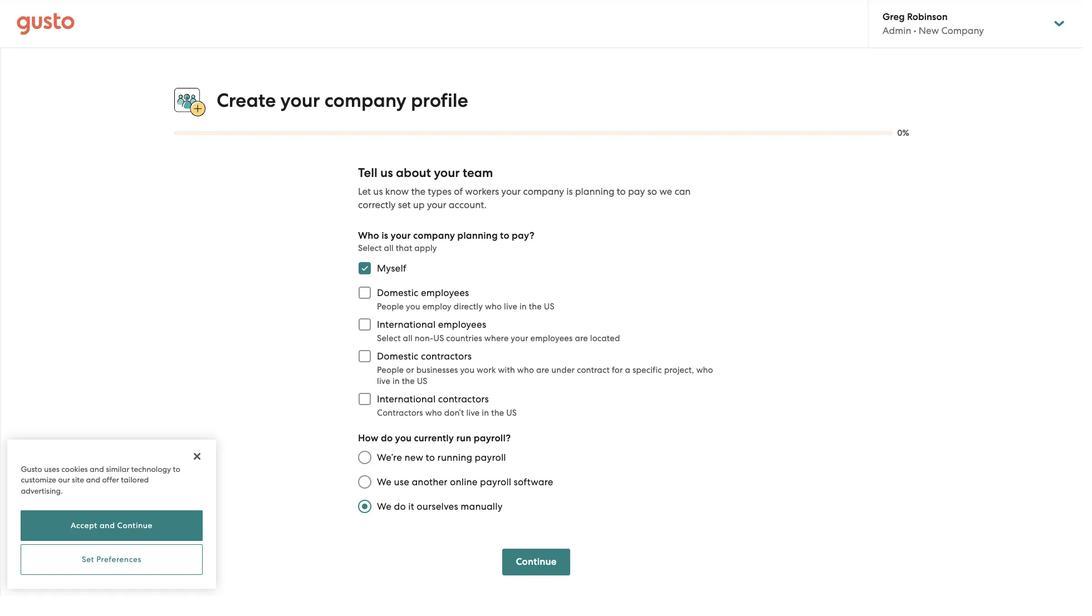 Task type: describe. For each thing, give the bounding box(es) containing it.
domestic for domestic employees
[[377, 287, 419, 299]]

contract
[[577, 365, 610, 375]]

set preferences
[[82, 555, 141, 564]]

We do it ourselves manually radio
[[352, 495, 377, 519]]

use
[[394, 477, 409, 488]]

gusto
[[21, 465, 42, 474]]

workers
[[465, 186, 499, 197]]

live inside "people or businesses you work with who are under contract for a specific project, who live in the us"
[[377, 377, 390, 387]]

contractors who don't live in the us
[[377, 408, 517, 418]]

domestic contractors
[[377, 351, 472, 362]]

to inside who is your company planning to pay? select all that apply
[[500, 230, 509, 242]]

non-
[[415, 334, 434, 344]]

we for we use another online payroll software
[[377, 477, 392, 488]]

contractors
[[377, 408, 423, 418]]

project,
[[664, 365, 694, 375]]

let
[[358, 186, 371, 197]]

do for how
[[381, 433, 393, 444]]

who down international contractors on the bottom left of page
[[425, 408, 442, 418]]

similar
[[106, 465, 129, 474]]

of
[[454, 186, 463, 197]]

who right directly
[[485, 302, 502, 312]]

set preferences button
[[21, 545, 202, 575]]

account.
[[449, 199, 487, 211]]

another
[[412, 477, 448, 488]]

how do you currently run payroll?
[[358, 433, 511, 444]]

your right where
[[511, 334, 528, 344]]

it
[[408, 501, 414, 512]]

who
[[358, 230, 379, 242]]

manually
[[461, 501, 503, 512]]

Myself checkbox
[[352, 256, 377, 281]]

tell
[[358, 166, 377, 181]]

international for international contractors
[[377, 394, 436, 405]]

We're new to running payroll radio
[[352, 446, 377, 470]]

set
[[82, 555, 94, 564]]

a
[[625, 365, 630, 375]]

in inside "people or businesses you work with who are under contract for a specific project, who live in the us"
[[393, 377, 400, 387]]

who right with
[[517, 365, 534, 375]]

uses
[[44, 465, 59, 474]]

International employees checkbox
[[352, 313, 377, 337]]

greg robinson admin • new company
[[883, 11, 984, 36]]

domestic for domestic contractors
[[377, 351, 419, 362]]

can
[[675, 186, 691, 197]]

is inside who is your company planning to pay? select all that apply
[[382, 230, 388, 242]]

1 vertical spatial us
[[373, 186, 383, 197]]

the inside 'tell us about your team let us know the types of workers your company is planning to pay so we can correctly set up your account.'
[[411, 186, 426, 197]]

people or businesses you work with who are under contract for a specific project, who live in the us
[[377, 365, 713, 387]]

customize
[[21, 476, 56, 484]]

create
[[217, 89, 276, 112]]

don't
[[444, 408, 464, 418]]

up
[[413, 199, 425, 211]]

where
[[484, 334, 509, 344]]

Domestic employees checkbox
[[352, 281, 377, 305]]

team
[[463, 166, 493, 181]]

1 vertical spatial and
[[86, 476, 100, 484]]

set
[[398, 199, 411, 211]]

create your company profile
[[217, 89, 468, 112]]

company inside 'tell us about your team let us know the types of workers your company is planning to pay so we can correctly set up your account.'
[[523, 186, 564, 197]]

2 vertical spatial employees
[[530, 334, 573, 344]]

select inside who is your company planning to pay? select all that apply
[[358, 243, 382, 253]]

is inside 'tell us about your team let us know the types of workers your company is planning to pay so we can correctly set up your account.'
[[566, 186, 573, 197]]

located
[[590, 334, 620, 344]]

technology
[[131, 465, 171, 474]]

select all non-us countries where your employees are located
[[377, 334, 620, 344]]

running
[[437, 452, 472, 463]]

tailored
[[121, 476, 149, 484]]

who right project,
[[696, 365, 713, 375]]

you inside "people or businesses you work with who are under contract for a specific project, who live in the us"
[[460, 365, 475, 375]]

payroll for online
[[480, 477, 511, 488]]

work
[[477, 365, 496, 375]]

that
[[396, 243, 412, 253]]

1 horizontal spatial live
[[466, 408, 480, 418]]

advertising.
[[21, 486, 63, 495]]

continue button
[[503, 549, 570, 576]]

International contractors checkbox
[[352, 387, 377, 412]]

under
[[551, 365, 575, 375]]

accept
[[71, 521, 97, 530]]

are inside "people or businesses you work with who are under contract for a specific project, who live in the us"
[[536, 365, 549, 375]]

how
[[358, 433, 379, 444]]

businesses
[[416, 365, 458, 375]]

we're new to running payroll
[[377, 452, 506, 463]]

0 vertical spatial in
[[520, 302, 527, 312]]

admin
[[883, 25, 911, 36]]

software
[[514, 477, 553, 488]]

myself
[[377, 263, 406, 274]]

employ
[[422, 302, 452, 312]]

the up payroll?
[[491, 408, 504, 418]]

company
[[941, 25, 984, 36]]

company inside who is your company planning to pay? select all that apply
[[413, 230, 455, 242]]

1 vertical spatial select
[[377, 334, 401, 344]]

directly
[[454, 302, 483, 312]]

types
[[428, 186, 452, 197]]

people you employ directly who live in the us
[[377, 302, 554, 312]]

with
[[498, 365, 515, 375]]

do for we
[[394, 501, 406, 512]]

accept and continue button
[[21, 511, 202, 541]]

tell us about your team let us know the types of workers your company is planning to pay so we can correctly set up your account.
[[358, 166, 691, 211]]

ourselves
[[417, 501, 458, 512]]

new
[[404, 452, 423, 463]]

employees for international employees
[[438, 319, 486, 330]]



Task type: locate. For each thing, give the bounding box(es) containing it.
0 horizontal spatial do
[[381, 433, 393, 444]]

0 vertical spatial and
[[90, 465, 104, 474]]

Domestic contractors checkbox
[[352, 344, 377, 369]]

us right the tell
[[380, 166, 393, 181]]

1 vertical spatial employees
[[438, 319, 486, 330]]

0 vertical spatial company
[[324, 89, 406, 112]]

we left the it
[[377, 501, 392, 512]]

0 vertical spatial we
[[377, 477, 392, 488]]

apply
[[414, 243, 437, 253]]

all left the that
[[384, 243, 394, 253]]

live up international contractors "option"
[[377, 377, 390, 387]]

robinson
[[907, 11, 948, 23]]

do
[[381, 433, 393, 444], [394, 501, 406, 512]]

people up international employees checkbox
[[377, 302, 404, 312]]

we do it ourselves manually
[[377, 501, 503, 512]]

1 vertical spatial you
[[460, 365, 475, 375]]

1 vertical spatial in
[[393, 377, 400, 387]]

0 vertical spatial international
[[377, 319, 436, 330]]

employees for domestic employees
[[421, 287, 469, 299]]

1 vertical spatial we
[[377, 501, 392, 512]]

do right "how" on the bottom left of the page
[[381, 433, 393, 444]]

0 vertical spatial planning
[[575, 186, 614, 197]]

2 people from the top
[[377, 365, 404, 375]]

•
[[914, 25, 916, 36]]

online
[[450, 477, 478, 488]]

we
[[659, 186, 672, 197]]

us up correctly on the left
[[373, 186, 383, 197]]

do left the it
[[394, 501, 406, 512]]

1 vertical spatial international
[[377, 394, 436, 405]]

2 horizontal spatial live
[[504, 302, 517, 312]]

you down domestic employees
[[406, 302, 420, 312]]

select
[[358, 243, 382, 253], [377, 334, 401, 344]]

to left pay
[[617, 186, 626, 197]]

1 horizontal spatial is
[[566, 186, 573, 197]]

and up offer
[[90, 465, 104, 474]]

payroll for running
[[475, 452, 506, 463]]

2 horizontal spatial company
[[523, 186, 564, 197]]

to right technology
[[173, 465, 180, 474]]

2 international from the top
[[377, 394, 436, 405]]

2 vertical spatial live
[[466, 408, 480, 418]]

contractors up don't
[[438, 394, 489, 405]]

1 vertical spatial people
[[377, 365, 404, 375]]

about
[[396, 166, 431, 181]]

are
[[575, 334, 588, 344], [536, 365, 549, 375]]

pay
[[628, 186, 645, 197]]

know
[[385, 186, 409, 197]]

home image
[[17, 13, 75, 35]]

international employees
[[377, 319, 486, 330]]

currently
[[414, 433, 454, 444]]

to inside 'tell us about your team let us know the types of workers your company is planning to pay so we can correctly set up your account.'
[[617, 186, 626, 197]]

0 vertical spatial select
[[358, 243, 382, 253]]

correctly
[[358, 199, 396, 211]]

cookies
[[61, 465, 88, 474]]

domestic down myself
[[377, 287, 419, 299]]

contractors
[[421, 351, 472, 362], [438, 394, 489, 405]]

0 horizontal spatial is
[[382, 230, 388, 242]]

pay?
[[512, 230, 534, 242]]

are left located
[[575, 334, 588, 344]]

international up 'contractors' at the bottom of page
[[377, 394, 436, 405]]

0 horizontal spatial live
[[377, 377, 390, 387]]

planning left pay
[[575, 186, 614, 197]]

in up select all non-us countries where your employees are located
[[520, 302, 527, 312]]

0 horizontal spatial planning
[[457, 230, 498, 242]]

0 vertical spatial domestic
[[377, 287, 419, 299]]

for
[[612, 365, 623, 375]]

employees up under
[[530, 334, 573, 344]]

0 horizontal spatial company
[[324, 89, 406, 112]]

planning down account.
[[457, 230, 498, 242]]

payroll up manually
[[480, 477, 511, 488]]

0 vertical spatial us
[[380, 166, 393, 181]]

planning inside 'tell us about your team let us know the types of workers your company is planning to pay so we can correctly set up your account.'
[[575, 186, 614, 197]]

1 vertical spatial contractors
[[438, 394, 489, 405]]

0 horizontal spatial all
[[384, 243, 394, 253]]

specific
[[633, 365, 662, 375]]

1 domestic from the top
[[377, 287, 419, 299]]

to
[[617, 186, 626, 197], [500, 230, 509, 242], [426, 452, 435, 463], [173, 465, 180, 474]]

live right don't
[[466, 408, 480, 418]]

the
[[411, 186, 426, 197], [529, 302, 542, 312], [402, 377, 415, 387], [491, 408, 504, 418]]

0%
[[897, 128, 909, 138]]

1 horizontal spatial all
[[403, 334, 413, 344]]

we
[[377, 477, 392, 488], [377, 501, 392, 512]]

0 vertical spatial employees
[[421, 287, 469, 299]]

0 vertical spatial live
[[504, 302, 517, 312]]

we're
[[377, 452, 402, 463]]

domestic employees
[[377, 287, 469, 299]]

1 people from the top
[[377, 302, 404, 312]]

1 vertical spatial are
[[536, 365, 549, 375]]

We use another online payroll software radio
[[352, 470, 377, 495]]

the up select all non-us countries where your employees are located
[[529, 302, 542, 312]]

continue
[[117, 521, 153, 530], [516, 556, 557, 568]]

so
[[647, 186, 657, 197]]

us
[[380, 166, 393, 181], [373, 186, 383, 197]]

employees up "employ"
[[421, 287, 469, 299]]

people for domestic contractors
[[377, 365, 404, 375]]

1 we from the top
[[377, 477, 392, 488]]

you up new
[[395, 433, 412, 444]]

your up the types on the left top
[[434, 166, 460, 181]]

international up non-
[[377, 319, 436, 330]]

to inside gusto uses cookies and similar technology to customize our site and offer tailored advertising.
[[173, 465, 180, 474]]

in up 'contractors' at the bottom of page
[[393, 377, 400, 387]]

greg
[[883, 11, 905, 23]]

and right site
[[86, 476, 100, 484]]

1 horizontal spatial company
[[413, 230, 455, 242]]

contractors for international contractors
[[438, 394, 489, 405]]

2 we from the top
[[377, 501, 392, 512]]

your right the workers
[[501, 186, 521, 197]]

0 horizontal spatial are
[[536, 365, 549, 375]]

1 horizontal spatial are
[[575, 334, 588, 344]]

1 vertical spatial do
[[394, 501, 406, 512]]

payroll
[[475, 452, 506, 463], [480, 477, 511, 488]]

you left work
[[460, 365, 475, 375]]

your
[[280, 89, 320, 112], [434, 166, 460, 181], [501, 186, 521, 197], [427, 199, 446, 211], [391, 230, 411, 242], [511, 334, 528, 344]]

live up select all non-us countries where your employees are located
[[504, 302, 517, 312]]

who is your company planning to pay? select all that apply
[[358, 230, 534, 253]]

all inside who is your company planning to pay? select all that apply
[[384, 243, 394, 253]]

accept and continue
[[71, 521, 153, 530]]

domestic up or at bottom
[[377, 351, 419, 362]]

our
[[58, 476, 70, 484]]

the inside "people or businesses you work with who are under contract for a specific project, who live in the us"
[[402, 377, 415, 387]]

your down the types on the left top
[[427, 199, 446, 211]]

2 vertical spatial you
[[395, 433, 412, 444]]

1 vertical spatial planning
[[457, 230, 498, 242]]

2 vertical spatial and
[[100, 521, 115, 530]]

2 domestic from the top
[[377, 351, 419, 362]]

1 vertical spatial company
[[523, 186, 564, 197]]

1 vertical spatial is
[[382, 230, 388, 242]]

us inside "people or businesses you work with who are under contract for a specific project, who live in the us"
[[417, 377, 427, 387]]

we for we do it ourselves manually
[[377, 501, 392, 512]]

your inside who is your company planning to pay? select all that apply
[[391, 230, 411, 242]]

2 horizontal spatial in
[[520, 302, 527, 312]]

to right new
[[426, 452, 435, 463]]

profile
[[411, 89, 468, 112]]

1 vertical spatial continue
[[516, 556, 557, 568]]

0 vertical spatial are
[[575, 334, 588, 344]]

1 horizontal spatial do
[[394, 501, 406, 512]]

offer
[[102, 476, 119, 484]]

payroll?
[[474, 433, 511, 444]]

2 vertical spatial company
[[413, 230, 455, 242]]

0 vertical spatial payroll
[[475, 452, 506, 463]]

in up payroll?
[[482, 408, 489, 418]]

countries
[[446, 334, 482, 344]]

0 vertical spatial you
[[406, 302, 420, 312]]

select up domestic contractors option
[[377, 334, 401, 344]]

gusto uses cookies and similar technology to customize our site and offer tailored advertising.
[[21, 465, 180, 495]]

1 international from the top
[[377, 319, 436, 330]]

international contractors
[[377, 394, 489, 405]]

1 vertical spatial live
[[377, 377, 390, 387]]

all left non-
[[403, 334, 413, 344]]

0 horizontal spatial continue
[[117, 521, 153, 530]]

select down who
[[358, 243, 382, 253]]

contractors for domestic contractors
[[421, 351, 472, 362]]

1 horizontal spatial in
[[482, 408, 489, 418]]

you
[[406, 302, 420, 312], [460, 365, 475, 375], [395, 433, 412, 444]]

0 vertical spatial contractors
[[421, 351, 472, 362]]

1 vertical spatial payroll
[[480, 477, 511, 488]]

people inside "people or businesses you work with who are under contract for a specific project, who live in the us"
[[377, 365, 404, 375]]

the up the 'up'
[[411, 186, 426, 197]]

we use another online payroll software
[[377, 477, 553, 488]]

international for international employees
[[377, 319, 436, 330]]

the down or at bottom
[[402, 377, 415, 387]]

run
[[456, 433, 471, 444]]

0 vertical spatial people
[[377, 302, 404, 312]]

1 vertical spatial domestic
[[377, 351, 419, 362]]

employees
[[421, 287, 469, 299], [438, 319, 486, 330], [530, 334, 573, 344]]

your right the create
[[280, 89, 320, 112]]

1 horizontal spatial planning
[[575, 186, 614, 197]]

planning inside who is your company planning to pay? select all that apply
[[457, 230, 498, 242]]

site
[[72, 476, 84, 484]]

1 horizontal spatial continue
[[516, 556, 557, 568]]

and inside button
[[100, 521, 115, 530]]

0 horizontal spatial in
[[393, 377, 400, 387]]

in
[[520, 302, 527, 312], [393, 377, 400, 387], [482, 408, 489, 418]]

0 vertical spatial do
[[381, 433, 393, 444]]

all
[[384, 243, 394, 253], [403, 334, 413, 344]]

people for domestic employees
[[377, 302, 404, 312]]

are left under
[[536, 365, 549, 375]]

people left or at bottom
[[377, 365, 404, 375]]

2 vertical spatial in
[[482, 408, 489, 418]]

we left use
[[377, 477, 392, 488]]

preferences
[[96, 555, 141, 564]]

your up the that
[[391, 230, 411, 242]]

who
[[485, 302, 502, 312], [517, 365, 534, 375], [696, 365, 713, 375], [425, 408, 442, 418]]

and
[[90, 465, 104, 474], [86, 476, 100, 484], [100, 521, 115, 530]]

contractors up businesses
[[421, 351, 472, 362]]

domestic
[[377, 287, 419, 299], [377, 351, 419, 362]]

and right accept
[[100, 521, 115, 530]]

people
[[377, 302, 404, 312], [377, 365, 404, 375]]

employees up countries
[[438, 319, 486, 330]]

payroll down payroll?
[[475, 452, 506, 463]]

or
[[406, 365, 414, 375]]

1 vertical spatial all
[[403, 334, 413, 344]]

to left pay? on the top left
[[500, 230, 509, 242]]

international
[[377, 319, 436, 330], [377, 394, 436, 405]]

0 vertical spatial continue
[[117, 521, 153, 530]]

new
[[919, 25, 939, 36]]

0 vertical spatial is
[[566, 186, 573, 197]]

0 vertical spatial all
[[384, 243, 394, 253]]



Task type: vqa. For each thing, say whether or not it's contained in the screenshot.
the Company Phone number
no



